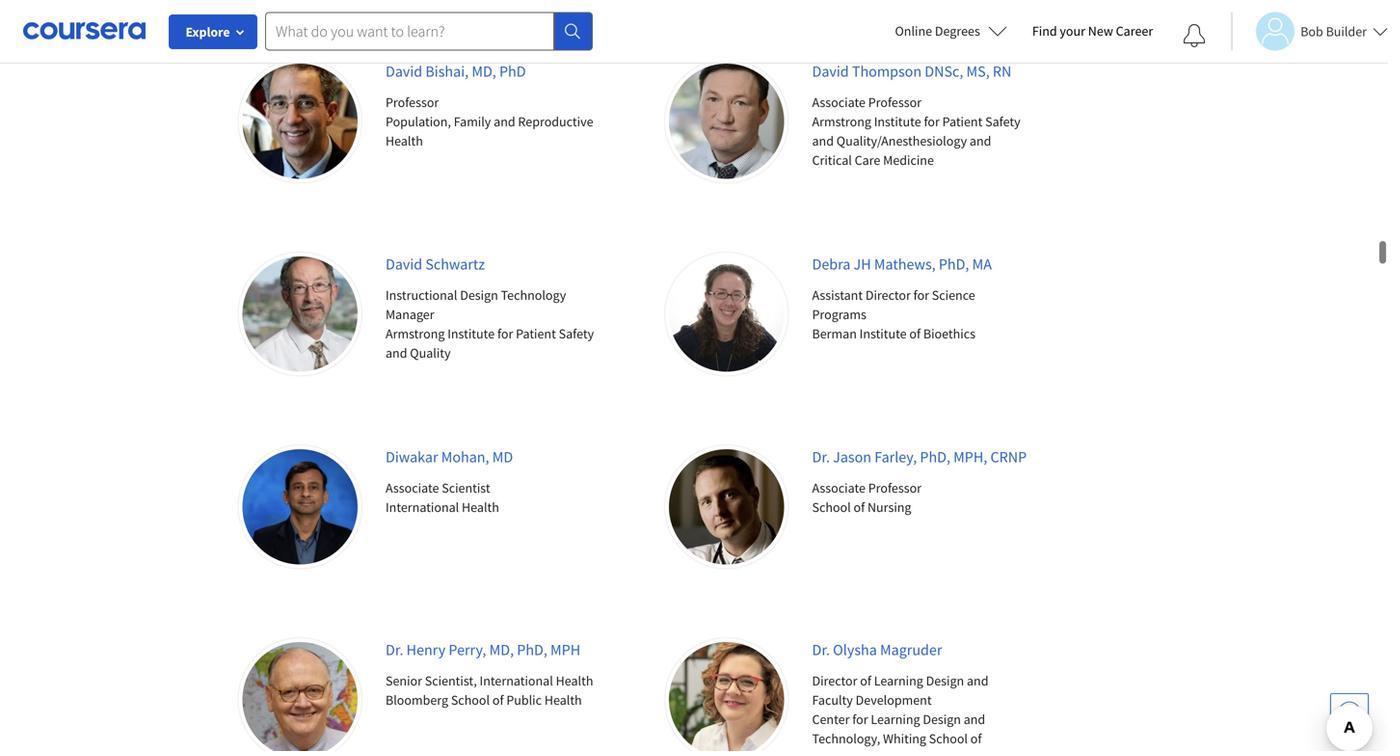 Task type: vqa. For each thing, say whether or not it's contained in the screenshot.
Coursera
no



Task type: describe. For each thing, give the bounding box(es) containing it.
associate for diwakar
[[386, 479, 439, 497]]

online
[[896, 22, 933, 40]]

dr. olysha magruder link
[[813, 640, 943, 660]]

david schwartz image
[[239, 253, 362, 376]]

dr. henry perry, md, phd, mph link
[[386, 640, 581, 660]]

population,
[[386, 113, 451, 130]]

for inside director of learning design and faculty development center for learning design and technology, whiting school of engineering
[[853, 711, 869, 728]]

help center image
[[1339, 701, 1362, 724]]

senior scientist, international health bloomberg school of public health
[[386, 672, 594, 709]]

david schwartz
[[386, 255, 485, 274]]

david for david bishai, md, phd
[[386, 62, 423, 81]]

bob
[[1301, 23, 1324, 40]]

david for david thompson dnsc, ms, rn
[[813, 62, 849, 81]]

dr. jason farley, phd, mph, crnp link
[[813, 448, 1027, 467]]

of inside "senior scientist, international health bloomberg school of public health"
[[493, 692, 504, 709]]

henry
[[407, 640, 446, 660]]

explore
[[186, 23, 230, 41]]

associate for dr.
[[813, 479, 866, 497]]

professor population, family and reproductive health
[[386, 94, 594, 150]]

career
[[1117, 22, 1154, 40]]

institute inside instructional design technology manager armstrong institute for patient safety and quality
[[448, 325, 495, 342]]

manager
[[386, 306, 435, 323]]

olysha
[[834, 640, 878, 660]]

ms,
[[967, 62, 990, 81]]

bioethics
[[924, 325, 976, 342]]

dr. henry perry, md, phd, mph
[[386, 640, 581, 660]]

professor for dr.
[[869, 479, 922, 497]]

phd, for farley,
[[921, 448, 951, 467]]

school inside associate professor school of nursing
[[813, 499, 851, 516]]

mathews,
[[875, 255, 936, 274]]

dr. for dr. jason farley, phd, mph, crnp
[[813, 448, 830, 467]]

What do you want to learn? text field
[[265, 12, 555, 51]]

berman
[[813, 325, 857, 342]]

nursing
[[868, 499, 912, 516]]

of inside assistant director for science programs berman institute of bioethics
[[910, 325, 921, 342]]

dr. jason farley, phd, mph, crnp image
[[666, 446, 789, 569]]

whiting
[[884, 730, 927, 748]]

professor inside professor population, family and reproductive health
[[386, 94, 439, 111]]

dr. jason farley, phd, mph, crnp
[[813, 448, 1027, 467]]

health down mph
[[556, 672, 594, 690]]

david thompson dnsc, ms, rn link
[[813, 62, 1012, 81]]

technology
[[501, 286, 567, 304]]

diwakar
[[386, 448, 438, 467]]

institute inside assistant director for science programs berman institute of bioethics
[[860, 325, 907, 342]]

farley,
[[875, 448, 917, 467]]

and inside instructional design technology manager armstrong institute for patient safety and quality
[[386, 344, 408, 362]]

diwakar mohan, md
[[386, 448, 513, 467]]

dr. for dr. olysha magruder
[[813, 640, 830, 660]]

david bishai, md, phd image
[[239, 60, 362, 183]]

critical
[[813, 151, 853, 169]]

find your new career link
[[1023, 19, 1163, 43]]

0 vertical spatial md,
[[472, 62, 497, 81]]

david thompson dnsc, ms, rn image
[[666, 60, 789, 183]]

medicine
[[884, 151, 935, 169]]

crnp
[[991, 448, 1027, 467]]

associate professor school of nursing
[[813, 479, 922, 516]]

health right public
[[545, 692, 582, 709]]

debra jh mathews, phd, ma image
[[666, 253, 789, 376]]

1 vertical spatial learning
[[871, 711, 921, 728]]

assistant
[[813, 286, 863, 304]]

diwakar mohan, md image
[[239, 446, 362, 569]]

director inside assistant director for science programs berman institute of bioethics
[[866, 286, 911, 304]]

magruder
[[881, 640, 943, 660]]

associate for david
[[813, 94, 866, 111]]

david thompson dnsc, ms, rn
[[813, 62, 1012, 81]]

dnsc,
[[925, 62, 964, 81]]

david schwartz link
[[386, 255, 485, 274]]

debra jh mathews, phd, ma
[[813, 255, 992, 274]]

safety inside associate professor armstrong institute for patient safety and quality/anesthesiology and critical care medicine
[[986, 113, 1021, 130]]

science
[[933, 286, 976, 304]]

associate professor armstrong institute for patient safety and quality/anesthesiology and critical care medicine
[[813, 94, 1021, 169]]

1 vertical spatial design
[[927, 672, 965, 690]]

for inside assistant director for science programs berman institute of bioethics
[[914, 286, 930, 304]]

and inside professor population, family and reproductive health
[[494, 113, 516, 130]]

find your new career
[[1033, 22, 1154, 40]]

school inside director of learning design and faculty development center for learning design and technology, whiting school of engineering
[[930, 730, 968, 748]]

show notifications image
[[1184, 24, 1207, 47]]

dr. olysha magruder image
[[666, 639, 789, 751]]

diwakar mohan, md link
[[386, 448, 513, 467]]

online degrees button
[[880, 10, 1023, 52]]

family
[[454, 113, 491, 130]]

design inside instructional design technology manager armstrong institute for patient safety and quality
[[460, 286, 498, 304]]

mph
[[551, 640, 581, 660]]

faculty
[[813, 692, 853, 709]]

md
[[493, 448, 513, 467]]

degrees
[[936, 22, 981, 40]]

reproductive
[[518, 113, 594, 130]]

david bishai, md, phd link
[[386, 62, 526, 81]]

bob builder
[[1301, 23, 1368, 40]]

debra
[[813, 255, 851, 274]]

bloomberg
[[386, 692, 449, 709]]

instructional design technology manager armstrong institute for patient safety and quality
[[386, 286, 594, 362]]



Task type: locate. For each thing, give the bounding box(es) containing it.
institute up "quality"
[[448, 325, 495, 342]]

find
[[1033, 22, 1058, 40]]

1 vertical spatial safety
[[559, 325, 594, 342]]

0 vertical spatial safety
[[986, 113, 1021, 130]]

safety down rn
[[986, 113, 1021, 130]]

design
[[460, 286, 498, 304], [927, 672, 965, 690], [923, 711, 962, 728]]

0 horizontal spatial international
[[386, 499, 459, 516]]

for inside instructional design technology manager armstrong institute for patient safety and quality
[[498, 325, 513, 342]]

md, right perry,
[[490, 640, 514, 660]]

0 vertical spatial patient
[[943, 113, 983, 130]]

armstrong
[[813, 113, 872, 130], [386, 325, 445, 342]]

professor
[[386, 94, 439, 111], [869, 94, 922, 111], [869, 479, 922, 497]]

learning up development
[[875, 672, 924, 690]]

of right whiting
[[971, 730, 982, 748]]

dr. henry perry, md, phd, mph image
[[239, 639, 362, 751]]

professor inside associate professor armstrong institute for patient safety and quality/anesthesiology and critical care medicine
[[869, 94, 922, 111]]

health down "population,"
[[386, 132, 423, 150]]

quality/anesthesiology
[[837, 132, 968, 150]]

director of learning design and faculty development center for learning design and technology, whiting school of engineering
[[813, 672, 989, 751]]

armstrong inside instructional design technology manager armstrong institute for patient safety and quality
[[386, 325, 445, 342]]

for inside associate professor armstrong institute for patient safety and quality/anesthesiology and critical care medicine
[[924, 113, 940, 130]]

institute up quality/anesthesiology
[[875, 113, 922, 130]]

0 vertical spatial international
[[386, 499, 459, 516]]

1 horizontal spatial armstrong
[[813, 113, 872, 130]]

debra jh mathews, phd, ma link
[[813, 255, 992, 274]]

mohan,
[[442, 448, 490, 467]]

patient down technology
[[516, 325, 556, 342]]

rn
[[993, 62, 1012, 81]]

design down schwartz
[[460, 286, 498, 304]]

of left public
[[493, 692, 504, 709]]

jason
[[834, 448, 872, 467]]

dr. left 'henry'
[[386, 640, 404, 660]]

care
[[855, 151, 881, 169]]

new
[[1089, 22, 1114, 40]]

director inside director of learning design and faculty development center for learning design and technology, whiting school of engineering
[[813, 672, 858, 690]]

safety down technology
[[559, 325, 594, 342]]

0 horizontal spatial safety
[[559, 325, 594, 342]]

associate down thompson
[[813, 94, 866, 111]]

armstrong inside associate professor armstrong institute for patient safety and quality/anesthesiology and critical care medicine
[[813, 113, 872, 130]]

of
[[910, 325, 921, 342], [854, 499, 865, 516], [861, 672, 872, 690], [493, 692, 504, 709], [971, 730, 982, 748]]

health inside professor population, family and reproductive health
[[386, 132, 423, 150]]

learning down development
[[871, 711, 921, 728]]

1 vertical spatial school
[[451, 692, 490, 709]]

center
[[813, 711, 850, 728]]

technology,
[[813, 730, 881, 748]]

0 horizontal spatial school
[[451, 692, 490, 709]]

associate down diwakar
[[386, 479, 439, 497]]

international
[[386, 499, 459, 516], [480, 672, 553, 690]]

md, left phd
[[472, 62, 497, 81]]

director
[[866, 286, 911, 304], [813, 672, 858, 690]]

international up public
[[480, 672, 553, 690]]

2 vertical spatial design
[[923, 711, 962, 728]]

health down the scientist
[[462, 499, 500, 516]]

1 horizontal spatial school
[[813, 499, 851, 516]]

safety
[[986, 113, 1021, 130], [559, 325, 594, 342]]

phd, left mph,
[[921, 448, 951, 467]]

david left thompson
[[813, 62, 849, 81]]

professor up "population,"
[[386, 94, 439, 111]]

dr. left olysha
[[813, 640, 830, 660]]

1 vertical spatial armstrong
[[386, 325, 445, 342]]

for up technology,
[[853, 711, 869, 728]]

scientist,
[[425, 672, 477, 690]]

patient inside instructional design technology manager armstrong institute for patient safety and quality
[[516, 325, 556, 342]]

dr. left jason
[[813, 448, 830, 467]]

international down the scientist
[[386, 499, 459, 516]]

dr.
[[813, 448, 830, 467], [386, 640, 404, 660], [813, 640, 830, 660]]

1 vertical spatial international
[[480, 672, 553, 690]]

david down what do you want to learn? 'text box'
[[386, 62, 423, 81]]

ma
[[973, 255, 992, 274]]

0 horizontal spatial patient
[[516, 325, 556, 342]]

phd, left ma
[[939, 255, 970, 274]]

design up whiting
[[923, 711, 962, 728]]

online degrees
[[896, 22, 981, 40]]

1 vertical spatial md,
[[490, 640, 514, 660]]

1 horizontal spatial director
[[866, 286, 911, 304]]

design down magruder on the right bottom of page
[[927, 672, 965, 690]]

for up quality/anesthesiology
[[924, 113, 940, 130]]

associate down jason
[[813, 479, 866, 497]]

2 vertical spatial phd,
[[517, 640, 548, 660]]

phd,
[[939, 255, 970, 274], [921, 448, 951, 467], [517, 640, 548, 660]]

0 vertical spatial school
[[813, 499, 851, 516]]

dr. olysha magruder
[[813, 640, 943, 660]]

1 vertical spatial phd,
[[921, 448, 951, 467]]

scientist
[[442, 479, 491, 497]]

institute
[[875, 113, 922, 130], [448, 325, 495, 342], [860, 325, 907, 342]]

health
[[386, 132, 423, 150], [462, 499, 500, 516], [556, 672, 594, 690], [545, 692, 582, 709]]

instructional
[[386, 286, 458, 304]]

1 vertical spatial director
[[813, 672, 858, 690]]

0 vertical spatial armstrong
[[813, 113, 872, 130]]

programs
[[813, 306, 867, 323]]

director up faculty
[[813, 672, 858, 690]]

phd, left mph
[[517, 640, 548, 660]]

coursera image
[[23, 16, 146, 47]]

school down jason
[[813, 499, 851, 516]]

associate scientist international health
[[386, 479, 500, 516]]

explore button
[[169, 14, 258, 49]]

0 vertical spatial director
[[866, 286, 911, 304]]

school inside "senior scientist, international health bloomberg school of public health"
[[451, 692, 490, 709]]

armstrong up critical at the top of page
[[813, 113, 872, 130]]

phd, for mathews,
[[939, 255, 970, 274]]

development
[[856, 692, 932, 709]]

professor inside associate professor school of nursing
[[869, 479, 922, 497]]

armstrong down manager
[[386, 325, 445, 342]]

of left bioethics
[[910, 325, 921, 342]]

None search field
[[265, 12, 593, 51]]

2 vertical spatial school
[[930, 730, 968, 748]]

0 vertical spatial learning
[[875, 672, 924, 690]]

patient inside associate professor armstrong institute for patient safety and quality/anesthesiology and critical care medicine
[[943, 113, 983, 130]]

2 horizontal spatial school
[[930, 730, 968, 748]]

professor for david
[[869, 94, 922, 111]]

of down olysha
[[861, 672, 872, 690]]

international inside associate scientist international health
[[386, 499, 459, 516]]

learning
[[875, 672, 924, 690], [871, 711, 921, 728]]

1 horizontal spatial safety
[[986, 113, 1021, 130]]

assistant director for science programs berman institute of bioethics
[[813, 286, 976, 342]]

0 horizontal spatial armstrong
[[386, 325, 445, 342]]

professor down thompson
[[869, 94, 922, 111]]

mph,
[[954, 448, 988, 467]]

safety inside instructional design technology manager armstrong institute for patient safety and quality
[[559, 325, 594, 342]]

engineering
[[813, 749, 880, 751]]

professor up nursing
[[869, 479, 922, 497]]

for
[[924, 113, 940, 130], [914, 286, 930, 304], [498, 325, 513, 342], [853, 711, 869, 728]]

bishai,
[[426, 62, 469, 81]]

phd
[[500, 62, 526, 81]]

public
[[507, 692, 542, 709]]

schwartz
[[426, 255, 485, 274]]

quality
[[410, 344, 451, 362]]

david for david schwartz
[[386, 255, 423, 274]]

international for henry
[[480, 672, 553, 690]]

perry,
[[449, 640, 487, 660]]

david bishai, md, phd
[[386, 62, 526, 81]]

dr. for dr. henry perry, md, phd, mph
[[386, 640, 404, 660]]

builder
[[1327, 23, 1368, 40]]

0 vertical spatial design
[[460, 286, 498, 304]]

associate inside associate professor armstrong institute for patient safety and quality/anesthesiology and critical care medicine
[[813, 94, 866, 111]]

health inside associate scientist international health
[[462, 499, 500, 516]]

1 horizontal spatial international
[[480, 672, 553, 690]]

and
[[494, 113, 516, 130], [813, 132, 834, 150], [970, 132, 992, 150], [386, 344, 408, 362], [967, 672, 989, 690], [964, 711, 986, 728]]

0 vertical spatial phd,
[[939, 255, 970, 274]]

for down technology
[[498, 325, 513, 342]]

md,
[[472, 62, 497, 81], [490, 640, 514, 660]]

school right whiting
[[930, 730, 968, 748]]

patient down ms,
[[943, 113, 983, 130]]

jh
[[854, 255, 872, 274]]

associate inside associate professor school of nursing
[[813, 479, 866, 497]]

david
[[386, 62, 423, 81], [813, 62, 849, 81], [386, 255, 423, 274]]

your
[[1060, 22, 1086, 40]]

david up instructional
[[386, 255, 423, 274]]

of left nursing
[[854, 499, 865, 516]]

school down scientist,
[[451, 692, 490, 709]]

senior
[[386, 672, 422, 690]]

bob builder button
[[1232, 12, 1389, 51]]

of inside associate professor school of nursing
[[854, 499, 865, 516]]

international for mohan,
[[386, 499, 459, 516]]

0 horizontal spatial director
[[813, 672, 858, 690]]

international inside "senior scientist, international health bloomberg school of public health"
[[480, 672, 553, 690]]

1 horizontal spatial patient
[[943, 113, 983, 130]]

for left science
[[914, 286, 930, 304]]

institute inside associate professor armstrong institute for patient safety and quality/anesthesiology and critical care medicine
[[875, 113, 922, 130]]

thompson
[[853, 62, 922, 81]]

1 vertical spatial patient
[[516, 325, 556, 342]]

institute down programs
[[860, 325, 907, 342]]

associate inside associate scientist international health
[[386, 479, 439, 497]]

director down debra jh mathews, phd, ma link
[[866, 286, 911, 304]]



